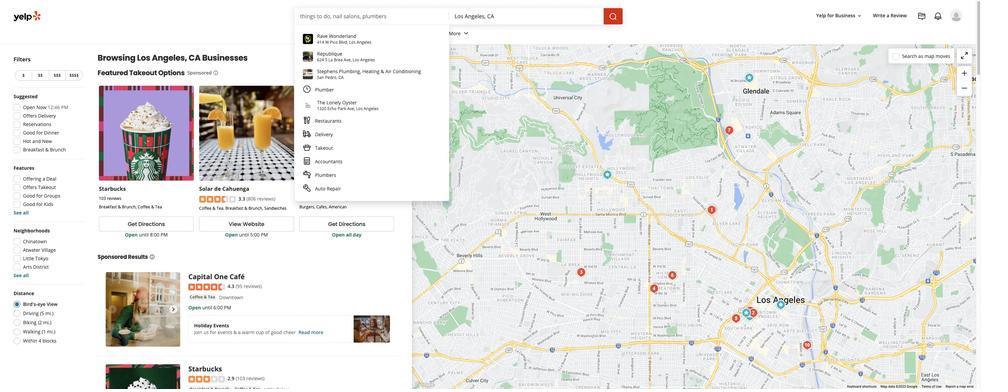 Task type: describe. For each thing, give the bounding box(es) containing it.
$$$
[[54, 73, 61, 78]]

reviews for ihop
[[308, 196, 322, 201]]

& inside the stephens plumbing, heating & air conditioning san pedro, ca
[[381, 68, 384, 75]]

see all button for arts district
[[14, 272, 29, 279]]

previous image
[[108, 306, 117, 314]]

view website
[[229, 220, 265, 228]]

get for ihop
[[328, 220, 338, 228]]

arts district
[[23, 264, 49, 270]]

offering a deal
[[23, 176, 56, 182]]

$$$$ button
[[66, 70, 83, 81]]

terms of use
[[922, 385, 942, 389]]

©2023
[[896, 385, 907, 389]]

group containing suggested
[[12, 93, 84, 155]]

group containing neighborhoods
[[12, 227, 84, 279]]

103
[[99, 196, 106, 201]]

24 accountants v2 image
[[303, 157, 311, 165]]

get directions for ihop
[[328, 220, 366, 228]]

$
[[22, 73, 25, 78]]

and
[[32, 138, 41, 144]]

user actions element
[[811, 8, 973, 50]]

open until 6:00 pm
[[188, 304, 231, 311]]

coffee & tea button
[[188, 294, 217, 301]]

& inside the "holiday events join us for events & a warm cup of good cheer read more"
[[234, 329, 237, 335]]

0 vertical spatial starbucks link
[[99, 185, 126, 192]]

map for error
[[960, 385, 967, 389]]

plumbers link
[[299, 168, 445, 182]]

rave
[[317, 33, 328, 39]]

plumbing,
[[339, 68, 361, 75]]

district
[[33, 264, 49, 270]]

see for good
[[14, 209, 22, 216]]

a inside the "holiday events join us for events & a warm cup of good cheer read more"
[[238, 329, 241, 335]]

bottega louie image
[[747, 306, 761, 320]]

starbucks image
[[774, 298, 788, 312]]

414
[[317, 39, 324, 45]]

open all day
[[332, 232, 362, 238]]

4.3 (95 reviews)
[[228, 283, 262, 290]]

4.3 star rating image
[[188, 284, 225, 290]]

google
[[907, 385, 918, 389]]

keyboard shortcuts
[[848, 385, 877, 389]]

pedro,
[[325, 75, 338, 80]]

results
[[128, 253, 148, 261]]

3.3 (806 reviews)
[[239, 196, 276, 202]]

as
[[919, 53, 924, 59]]

ihop image
[[740, 306, 753, 320]]

website
[[243, 220, 265, 228]]

(95
[[236, 283, 243, 290]]

hot
[[23, 138, 31, 144]]

ave, inside the lonely oyster 1320 echo park ave, los angeles
[[347, 106, 355, 112]]

$$$$
[[69, 73, 79, 78]]

0 horizontal spatial breakfast
[[23, 146, 44, 153]]

s
[[325, 57, 328, 63]]

options
[[158, 68, 185, 78]]

warm
[[242, 329, 255, 335]]

map region
[[406, 0, 982, 389]]

group containing features
[[12, 165, 84, 216]]

2.9 star rating image
[[188, 376, 225, 383]]

notifications image
[[935, 12, 943, 20]]

reviews) for capital one café
[[244, 283, 262, 290]]

sort:
[[336, 56, 347, 62]]

get directions for starbucks
[[128, 220, 165, 228]]

(2
[[38, 319, 42, 326]]

repair
[[327, 185, 341, 192]]

open for open all day
[[332, 232, 345, 238]]

ca inside the stephens plumbing, heating & air conditioning san pedro, ca
[[339, 75, 344, 80]]

1 vertical spatial 16 info v2 image
[[149, 254, 155, 260]]

arts
[[23, 264, 32, 270]]

burgers,
[[300, 204, 315, 210]]

a for offering
[[43, 176, 45, 182]]

business categories element
[[294, 24, 963, 44]]

4
[[39, 338, 41, 344]]

offers takeout
[[23, 184, 56, 191]]

stephens plumbing, heating & air conditioning san pedro, ca
[[317, 68, 421, 80]]

events
[[218, 329, 232, 335]]

bacari silverlake image
[[705, 203, 719, 217]]

until for directions
[[139, 232, 149, 238]]

san
[[317, 75, 324, 80]]

los inside republique 624 s la brea ave, los angeles
[[353, 57, 359, 63]]

fixins soul kitchen - los angeles image
[[730, 312, 743, 325]]

neighborhoods
[[14, 227, 50, 234]]

starbucks for starbucks
[[188, 364, 222, 374]]

ave, inside republique 624 s la brea ave, los angeles
[[344, 57, 352, 63]]

restaurants inside business categories 'element'
[[299, 30, 326, 36]]

angeles for republique
[[360, 57, 375, 63]]

featured
[[98, 68, 128, 78]]

16 chevron down v2 image
[[857, 13, 863, 19]]

624
[[317, 57, 324, 63]]

24 plumbers v2 image
[[303, 171, 311, 179]]

shortcuts
[[863, 385, 877, 389]]

chinatown
[[23, 238, 47, 245]]

auto repair link
[[299, 182, 445, 196]]

accountants link
[[299, 155, 445, 168]]

starbucks for starbucks 103 reviews breakfast & brunch, coffee & tea
[[99, 185, 126, 192]]

starbucks 103 reviews breakfast & brunch, coffee & tea
[[99, 185, 162, 210]]

de
[[214, 185, 221, 192]]

open now 12:46 pm
[[23, 104, 68, 111]]

solar de cahuenga
[[199, 185, 249, 192]]

zoom in image
[[961, 69, 969, 77]]

tyler b. image
[[951, 9, 963, 21]]

coffee for coffee & tea
[[190, 294, 203, 300]]

24 clock v2 image
[[303, 85, 311, 93]]

reviews) for starbucks
[[247, 375, 265, 382]]

24 auto repair v2 image
[[303, 184, 311, 192]]

capital one café image
[[743, 309, 757, 323]]

day
[[353, 232, 362, 238]]

for for business
[[828, 12, 835, 19]]

map
[[881, 385, 888, 389]]

mi.) for walking (1 mi.)
[[47, 328, 55, 335]]

solar
[[199, 185, 213, 192]]

offers for offers delivery
[[23, 113, 37, 119]]

slurpin' ramen bar - los angeles image
[[648, 282, 661, 295]]

error
[[967, 385, 975, 389]]

Near text field
[[455, 13, 599, 20]]

data
[[889, 385, 895, 389]]

heating
[[363, 68, 380, 75]]

biking
[[23, 319, 37, 326]]

events
[[214, 322, 229, 329]]

pine & crane image
[[706, 203, 720, 216]]

for inside the "holiday events join us for events & a warm cup of good cheer read more"
[[210, 329, 217, 335]]

2.9
[[228, 375, 235, 382]]

0 vertical spatial restaurants link
[[294, 24, 341, 44]]

1 vertical spatial restaurants link
[[299, 114, 445, 128]]

moves
[[936, 53, 951, 59]]

dinner
[[44, 129, 59, 136]]

write
[[874, 12, 886, 19]]

angeles inside the lonely oyster 1320 echo park ave, los angeles
[[364, 106, 379, 112]]

hangari kalguksu image
[[666, 269, 680, 282]]

takeout inside 'link'
[[315, 145, 333, 151]]

24 delivery v2 image
[[303, 130, 311, 138]]

sponsored for sponsored
[[187, 69, 212, 76]]

tokyo
[[35, 255, 48, 262]]

the lonely oyster 1320 echo park ave, los angeles
[[317, 99, 379, 112]]

option group containing distance
[[12, 290, 84, 346]]

none field near
[[455, 13, 599, 20]]

bird's-
[[23, 301, 38, 307]]

holiday events join us for events & a warm cup of good cheer read more
[[194, 322, 324, 335]]

ethel m chocolates image
[[743, 71, 756, 85]]

$ button
[[15, 70, 32, 81]]

24 chevron down v2 image for restaurants
[[327, 29, 335, 37]]

more
[[449, 30, 461, 36]]

offers for offers takeout
[[23, 184, 37, 191]]

see all for arts
[[14, 272, 29, 279]]

hot and new
[[23, 138, 52, 144]]

angeles,
[[152, 52, 187, 63]]

breakfast for starbucks
[[99, 204, 117, 210]]

mi.) for driving (5 mi.)
[[45, 310, 54, 317]]

auto
[[315, 185, 326, 192]]

1320
[[317, 106, 327, 112]]

yelp for business
[[817, 12, 856, 19]]

terms of use link
[[922, 385, 942, 389]]

pm for open until 8:00 pm
[[161, 232, 168, 238]]

blocks
[[43, 338, 57, 344]]

join
[[194, 329, 202, 335]]

bestia image
[[801, 338, 814, 352]]

suggested
[[14, 93, 38, 100]]

3.3 star rating image
[[199, 196, 236, 203]]



Task type: vqa. For each thing, say whether or not it's contained in the screenshot.
the left The Bush Doctor Crystal Factory Image
no



Task type: locate. For each thing, give the bounding box(es) containing it.
24 shopping v2 image
[[303, 144, 311, 152]]

0 horizontal spatial tea
[[155, 204, 162, 210]]

offers down the "offering"
[[23, 184, 37, 191]]

until left 6:00 on the bottom left of page
[[202, 304, 212, 311]]

1 vertical spatial map
[[960, 385, 967, 389]]

coffee up open until 8:00 pm
[[138, 204, 150, 210]]

0 vertical spatial see
[[14, 209, 22, 216]]

tea
[[155, 204, 162, 210], [208, 294, 215, 300]]

search as map moves
[[903, 53, 951, 59]]

24 chevron down v2 image
[[327, 29, 335, 37], [462, 29, 470, 37]]

ihop
[[300, 185, 313, 192]]

open for open until 8:00 pm
[[125, 232, 138, 238]]

24 chevron down v2 image inside more link
[[462, 29, 470, 37]]

see up distance
[[14, 272, 22, 279]]

1 vertical spatial see all button
[[14, 272, 29, 279]]

all for offers takeout
[[23, 209, 29, 216]]

mi.) right (1
[[47, 328, 55, 335]]

1 vertical spatial sponsored
[[98, 253, 127, 261]]

1 vertical spatial delivery
[[315, 131, 333, 138]]

1 directions from the left
[[138, 220, 165, 228]]

good down good for groups
[[23, 201, 35, 207]]

solar de cahuenga link
[[199, 185, 249, 192]]

1 horizontal spatial takeout
[[129, 68, 157, 78]]

0 horizontal spatial 24 chevron down v2 image
[[327, 29, 335, 37]]

get directions link
[[99, 217, 194, 232], [300, 217, 394, 232]]

plumber link
[[299, 83, 445, 97]]

a for write
[[887, 12, 890, 19]]

of right cup
[[265, 329, 270, 335]]

restaurants up 414
[[299, 30, 326, 36]]

$$ button
[[32, 70, 49, 81]]

1 vertical spatial angeles
[[360, 57, 375, 63]]

a left deal
[[43, 176, 45, 182]]

0 vertical spatial sponsored
[[187, 69, 212, 76]]

good
[[23, 129, 35, 136], [23, 193, 35, 199], [23, 201, 35, 207]]

0 horizontal spatial get directions link
[[99, 217, 194, 232]]

1 horizontal spatial starbucks
[[188, 364, 222, 374]]

w
[[325, 39, 329, 45]]

option group
[[12, 290, 84, 346]]

slideshow element
[[106, 272, 180, 347]]

expand map image
[[961, 51, 969, 60]]

open for open until 5:00 pm
[[225, 232, 238, 238]]

capital
[[188, 272, 212, 281]]

accountants
[[315, 158, 343, 165]]

ave,
[[344, 57, 352, 63], [347, 106, 355, 112]]

group
[[958, 66, 973, 96], [12, 93, 84, 155], [12, 165, 84, 216], [12, 227, 84, 279]]

1 horizontal spatial 24 chevron down v2 image
[[462, 29, 470, 37]]

16 info v2 image
[[213, 70, 219, 76], [149, 254, 155, 260]]

until
[[139, 232, 149, 238], [239, 232, 249, 238], [202, 304, 212, 311]]

ave, right park
[[347, 106, 355, 112]]

for inside button
[[828, 12, 835, 19]]

16 info v2 image right results
[[149, 254, 155, 260]]

  text field
[[300, 13, 444, 20]]

2 24 chevron down v2 image from the left
[[462, 29, 470, 37]]

0 vertical spatial good
[[23, 129, 35, 136]]

projects image
[[918, 12, 926, 20]]

0 horizontal spatial starbucks
[[99, 185, 126, 192]]

los right park
[[356, 106, 363, 112]]

1 vertical spatial mi.)
[[43, 319, 51, 326]]

see all button down arts
[[14, 272, 29, 279]]

for for kids
[[36, 201, 43, 207]]

0 vertical spatial restaurants
[[299, 30, 326, 36]]

1 horizontal spatial of
[[933, 385, 936, 389]]

restaurants link up the republique
[[294, 24, 341, 44]]

0 horizontal spatial starbucks link
[[99, 185, 126, 192]]

ca right pedro, on the top left of page
[[339, 75, 344, 80]]

offers up reservations
[[23, 113, 37, 119]]

mi.) right (2 at the left bottom of the page
[[43, 319, 51, 326]]

coffee & tea, breakfast & brunch, sandwiches
[[199, 206, 287, 211]]

sponsored for sponsored results
[[98, 253, 127, 261]]

for down offers takeout
[[36, 193, 43, 199]]

1 vertical spatial takeout
[[315, 145, 333, 151]]

16 info v2 image down businesses
[[213, 70, 219, 76]]

1 horizontal spatial 16 info v2 image
[[213, 70, 219, 76]]

1 vertical spatial reviews)
[[244, 283, 262, 290]]

see all for good
[[14, 209, 29, 216]]

report
[[946, 385, 956, 389]]

1 horizontal spatial get
[[328, 220, 338, 228]]

all left day
[[346, 232, 352, 238]]

delivery link
[[299, 128, 445, 141]]

(103
[[236, 375, 245, 382]]

2 horizontal spatial breakfast
[[226, 206, 244, 211]]

1 vertical spatial all
[[346, 232, 352, 238]]

a inside write a review link
[[887, 12, 890, 19]]

directions up 8:00 at the bottom left of page
[[138, 220, 165, 228]]

1 vertical spatial see all
[[14, 272, 29, 279]]

1 horizontal spatial until
[[202, 304, 212, 311]]

write a review
[[874, 12, 907, 19]]

1 horizontal spatial sponsored
[[187, 69, 212, 76]]

1 get directions from the left
[[128, 220, 165, 228]]

cafes,
[[317, 204, 328, 210]]

get directions up open all day
[[328, 220, 366, 228]]

0 horizontal spatial map
[[925, 53, 935, 59]]

get directions link for starbucks
[[99, 217, 194, 232]]

1 horizontal spatial tea
[[208, 294, 215, 300]]

2 offers from the top
[[23, 184, 37, 191]]

brea
[[334, 57, 343, 63]]

los inside rave wonderland 414 w pico blvd, los angeles
[[349, 39, 356, 45]]

0 horizontal spatial ca
[[189, 52, 201, 63]]

0 vertical spatial map
[[925, 53, 935, 59]]

1 vertical spatial of
[[933, 385, 936, 389]]

use
[[937, 385, 942, 389]]

2 horizontal spatial takeout
[[315, 145, 333, 151]]

pm right 8:00 at the bottom left of page
[[161, 232, 168, 238]]

conditioning
[[393, 68, 421, 75]]

for right the us
[[210, 329, 217, 335]]

0 vertical spatial of
[[265, 329, 270, 335]]

republique
[[317, 51, 343, 57]]

directions for starbucks
[[138, 220, 165, 228]]

joey dtla image
[[744, 304, 757, 318]]

for right 'yelp' in the top of the page
[[828, 12, 835, 19]]

0 vertical spatial starbucks
[[99, 185, 126, 192]]

driving (5 mi.)
[[23, 310, 54, 317]]

all for atwater village
[[23, 272, 29, 279]]

pm right 6:00 on the bottom left of page
[[224, 304, 231, 311]]

good up hot
[[23, 129, 35, 136]]

2 get from the left
[[328, 220, 338, 228]]

tea up 8:00 at the bottom left of page
[[155, 204, 162, 210]]

takeout left options
[[129, 68, 157, 78]]

starbucks link up the 2.9 star rating image
[[188, 364, 222, 374]]

1 vertical spatial restaurants
[[315, 118, 342, 124]]

24 chevron down v2 image for more
[[462, 29, 470, 37]]

breakfast down '103' on the left bottom of page
[[99, 204, 117, 210]]

see all down arts
[[14, 272, 29, 279]]

1 horizontal spatial directions
[[339, 220, 366, 228]]

2 vertical spatial good
[[23, 201, 35, 207]]

coffee down 3.3 star rating image
[[199, 206, 212, 211]]

home services link
[[341, 24, 394, 44]]

2.9 (103 reviews)
[[228, 375, 265, 382]]

None field
[[300, 13, 444, 20], [455, 13, 599, 20], [300, 13, 444, 20]]

view up open until 5:00 pm
[[229, 220, 242, 228]]

2 see from the top
[[14, 272, 22, 279]]

good for good for groups
[[23, 201, 35, 207]]

map for moves
[[925, 53, 935, 59]]

wonderland
[[329, 33, 356, 39]]

angeles inside republique 624 s la brea ave, los angeles
[[360, 57, 375, 63]]

24 chevron down v2 image right more
[[462, 29, 470, 37]]

1 24 chevron down v2 image from the left
[[327, 29, 335, 37]]

1 vertical spatial ca
[[339, 75, 344, 80]]

mi.) right (5
[[45, 310, 54, 317]]

breakfast for coffee
[[226, 206, 244, 211]]

0 vertical spatial takeout
[[129, 68, 157, 78]]

read
[[299, 329, 310, 335]]

see for arts
[[14, 272, 22, 279]]

get directions up open until 8:00 pm
[[128, 220, 165, 228]]

brunch, for starbucks
[[122, 204, 137, 210]]

little
[[23, 255, 34, 262]]

breakfast inside starbucks 103 reviews breakfast & brunch, coffee & tea
[[99, 204, 117, 210]]

reviews inside starbucks 103 reviews breakfast & brunch, coffee & tea
[[107, 196, 121, 201]]

directions up day
[[339, 220, 366, 228]]

see all down good for kids at the left
[[14, 209, 29, 216]]

0 horizontal spatial 16 info v2 image
[[149, 254, 155, 260]]

angeles down home services
[[357, 39, 372, 45]]

review
[[891, 12, 907, 19]]

5:00
[[250, 232, 260, 238]]

stephens
[[317, 68, 338, 75]]

reviews) right (103
[[247, 375, 265, 382]]

open down suggested
[[23, 104, 35, 111]]

deal
[[46, 176, 56, 182]]

breakfast
[[23, 146, 44, 153], [99, 204, 117, 210], [226, 206, 244, 211]]

reviews
[[107, 196, 121, 201], [308, 196, 322, 201]]

0 vertical spatial reviews)
[[257, 196, 276, 202]]

until left 5:00
[[239, 232, 249, 238]]

see all button down good for kids at the left
[[14, 209, 29, 216]]

1 vertical spatial offers
[[23, 184, 37, 191]]

los right blvd,
[[349, 39, 356, 45]]

groups
[[44, 193, 60, 199]]

None search field
[[295, 8, 624, 24]]

good up good for kids at the left
[[23, 193, 35, 199]]

1 get from the left
[[128, 220, 137, 228]]

1 see from the top
[[14, 209, 22, 216]]

reviews) right (95 on the bottom left of page
[[244, 283, 262, 290]]

reviews right '103' on the left bottom of page
[[107, 196, 121, 201]]

zoom out image
[[961, 84, 969, 92]]

map left "error"
[[960, 385, 967, 389]]

0 vertical spatial ave,
[[344, 57, 352, 63]]

cheer
[[284, 329, 296, 335]]

0 vertical spatial see all
[[14, 209, 29, 216]]

la
[[329, 57, 333, 63]]

brunch, for coffee
[[249, 206, 263, 211]]

brunch,
[[122, 204, 137, 210], [249, 206, 263, 211]]

0 vertical spatial angeles
[[357, 39, 372, 45]]

coffee inside starbucks 103 reviews breakfast & brunch, coffee & tea
[[138, 204, 150, 210]]

angeles for rave wonderland
[[357, 39, 372, 45]]

1 reviews from the left
[[107, 196, 121, 201]]

pm right 5:00
[[261, 232, 268, 238]]

2 horizontal spatial until
[[239, 232, 249, 238]]

1 offers from the top
[[23, 113, 37, 119]]

a right write
[[887, 12, 890, 19]]

3 good from the top
[[23, 201, 35, 207]]

$$$ button
[[49, 70, 66, 81]]

delivery down open now 12:46 pm
[[38, 113, 56, 119]]

1 vertical spatial tea
[[208, 294, 215, 300]]

starbucks up the 2.9 star rating image
[[188, 364, 222, 374]]

breakfast down and
[[23, 146, 44, 153]]

reviews inside 'ihop 350 reviews burgers, cafes, american'
[[308, 196, 322, 201]]

1 horizontal spatial view
[[229, 220, 242, 228]]

until left 8:00 at the bottom left of page
[[139, 232, 149, 238]]

restaurants
[[299, 30, 326, 36], [315, 118, 342, 124]]

24 food v2 image
[[303, 116, 311, 125]]

all down good for kids at the left
[[23, 209, 29, 216]]

1 horizontal spatial reviews
[[308, 196, 322, 201]]

restaurants down "echo"
[[315, 118, 342, 124]]

map right as
[[925, 53, 935, 59]]

brunch, down "3.3 (806 reviews)"
[[249, 206, 263, 211]]

pm
[[61, 104, 68, 111], [161, 232, 168, 238], [261, 232, 268, 238], [224, 304, 231, 311]]

all down arts
[[23, 272, 29, 279]]

pm for open until 6:00 pm
[[224, 304, 231, 311]]

1 horizontal spatial map
[[960, 385, 967, 389]]

for down good for groups
[[36, 201, 43, 207]]

los up featured takeout options at the left
[[137, 52, 150, 63]]

open left day
[[332, 232, 345, 238]]

get directions link down american
[[300, 217, 394, 232]]

get for starbucks
[[128, 220, 137, 228]]

1 vertical spatial starbucks
[[188, 364, 222, 374]]

1 vertical spatial view
[[47, 301, 58, 307]]

reviews up burgers,
[[308, 196, 322, 201]]

coffee inside button
[[190, 294, 203, 300]]

next image
[[169, 306, 178, 314]]

0 vertical spatial mi.)
[[45, 310, 54, 317]]

2 directions from the left
[[339, 220, 366, 228]]

driving
[[23, 310, 39, 317]]

los inside the lonely oyster 1320 echo park ave, los angeles
[[356, 106, 363, 112]]

cahuenga
[[222, 185, 249, 192]]

for for groups
[[36, 193, 43, 199]]

of left 'use'
[[933, 385, 936, 389]]

tea inside button
[[208, 294, 215, 300]]

brunch, up open until 8:00 pm
[[122, 204, 137, 210]]

0 horizontal spatial brunch,
[[122, 204, 137, 210]]

distance
[[14, 290, 34, 297]]

350
[[300, 196, 307, 201]]

terms
[[922, 385, 932, 389]]

los up plumbing,
[[353, 57, 359, 63]]

2 vertical spatial angeles
[[364, 106, 379, 112]]

morrison atwater village image
[[723, 124, 736, 137]]

atwater
[[23, 247, 40, 253]]

1 good from the top
[[23, 129, 35, 136]]

tea inside starbucks 103 reviews breakfast & brunch, coffee & tea
[[155, 204, 162, 210]]

1 horizontal spatial delivery
[[315, 131, 333, 138]]

rave wonderland 414 w pico blvd, los angeles
[[317, 33, 372, 45]]

takeout for featured takeout options
[[129, 68, 157, 78]]

downtown
[[219, 294, 243, 301]]

open until 8:00 pm
[[125, 232, 168, 238]]

0 horizontal spatial get directions
[[128, 220, 165, 228]]

mi.) for biking (2 mi.)
[[43, 319, 51, 326]]

of
[[265, 329, 270, 335], [933, 385, 936, 389]]

1 see all from the top
[[14, 209, 29, 216]]

report a map error
[[946, 385, 975, 389]]

tea,
[[217, 206, 224, 211]]

4.3
[[228, 283, 235, 290]]

get up open all day
[[328, 220, 338, 228]]

reviews for starbucks
[[107, 196, 121, 201]]

until for website
[[239, 232, 249, 238]]

a left warm
[[238, 329, 241, 335]]

2 see all button from the top
[[14, 272, 29, 279]]

takeout for offers takeout
[[38, 184, 56, 191]]

pm for open until 5:00 pm
[[261, 232, 268, 238]]

home
[[346, 30, 360, 36]]

0 vertical spatial see all button
[[14, 209, 29, 216]]

los
[[349, 39, 356, 45], [137, 52, 150, 63], [353, 57, 359, 63], [356, 106, 363, 112]]

ave, right brea
[[344, 57, 352, 63]]

0 horizontal spatial view
[[47, 301, 58, 307]]

0 horizontal spatial get
[[128, 220, 137, 228]]

map
[[925, 53, 935, 59], [960, 385, 967, 389]]

directions for ihop
[[339, 220, 366, 228]]

for
[[828, 12, 835, 19], [36, 129, 43, 136], [36, 193, 43, 199], [36, 201, 43, 207], [210, 329, 217, 335]]

good
[[271, 329, 282, 335]]

open for open until 6:00 pm
[[188, 304, 201, 311]]

for for dinner
[[36, 129, 43, 136]]

0 horizontal spatial reviews
[[107, 196, 121, 201]]

2 see all from the top
[[14, 272, 29, 279]]

1 vertical spatial good
[[23, 193, 35, 199]]

republique image
[[575, 266, 588, 279]]

1 vertical spatial see
[[14, 272, 22, 279]]

filters
[[14, 56, 31, 63]]

see all button for good for kids
[[14, 209, 29, 216]]

0 vertical spatial tea
[[155, 204, 162, 210]]

google image
[[414, 380, 436, 389]]

a right report
[[957, 385, 959, 389]]

sponsored right options
[[187, 69, 212, 76]]

starbucks inside starbucks 103 reviews breakfast & brunch, coffee & tea
[[99, 185, 126, 192]]

open up results
[[125, 232, 138, 238]]

2 reviews from the left
[[308, 196, 322, 201]]

0 horizontal spatial sponsored
[[98, 253, 127, 261]]

oyster
[[342, 99, 357, 106]]

coffee for coffee & tea, breakfast & brunch, sandwiches
[[199, 206, 212, 211]]

24 chevron down v2 image up pico
[[327, 29, 335, 37]]

starbucks link up '103' on the left bottom of page
[[99, 185, 126, 192]]

a for report
[[957, 385, 959, 389]]

0 horizontal spatial takeout
[[38, 184, 56, 191]]

search image
[[610, 12, 618, 21]]

0 horizontal spatial until
[[139, 232, 149, 238]]

ca right the angeles,
[[189, 52, 201, 63]]

0 horizontal spatial of
[[265, 329, 270, 335]]

(1
[[42, 328, 46, 335]]

pm right 12:46
[[61, 104, 68, 111]]

open down "coffee & tea" link
[[188, 304, 201, 311]]

coffee down 4.3 star rating image
[[190, 294, 203, 300]]

0 vertical spatial delivery
[[38, 113, 56, 119]]

takeout up accountants
[[315, 145, 333, 151]]

1 vertical spatial starbucks link
[[188, 364, 222, 374]]

0 vertical spatial offers
[[23, 113, 37, 119]]

2 vertical spatial all
[[23, 272, 29, 279]]

starbucks up '103' on the left bottom of page
[[99, 185, 126, 192]]

breakfast & brunch
[[23, 146, 66, 153]]

Find text field
[[300, 13, 444, 20]]

delivery right 24 delivery v2 icon
[[315, 131, 333, 138]]

view right eye
[[47, 301, 58, 307]]

2 get directions from the left
[[328, 220, 366, 228]]

more
[[311, 329, 324, 335]]

angeles up the heating
[[360, 57, 375, 63]]

2 good from the top
[[23, 193, 35, 199]]

2 get directions link from the left
[[300, 217, 394, 232]]

sponsored results
[[98, 253, 148, 261]]

open down view website
[[225, 232, 238, 238]]

solar de cahuenga image
[[601, 168, 614, 182]]

brunch
[[50, 146, 66, 153]]

2 vertical spatial mi.)
[[47, 328, 55, 335]]

angeles down plumber link
[[364, 106, 379, 112]]

1 see all button from the top
[[14, 209, 29, 216]]

1 horizontal spatial get directions link
[[300, 217, 394, 232]]

& inside button
[[204, 294, 207, 300]]

village
[[42, 247, 56, 253]]

get directions link down starbucks 103 reviews breakfast & brunch, coffee & tea
[[99, 217, 194, 232]]

starbucks
[[99, 185, 126, 192], [188, 364, 222, 374]]

2 vertical spatial takeout
[[38, 184, 56, 191]]

0 vertical spatial 16 info v2 image
[[213, 70, 219, 76]]

brunch, inside starbucks 103 reviews breakfast & brunch, coffee & tea
[[122, 204, 137, 210]]

of inside the "holiday events join us for events & a warm cup of good cheer read more"
[[265, 329, 270, 335]]

2 vertical spatial reviews)
[[247, 375, 265, 382]]

0 vertical spatial ca
[[189, 52, 201, 63]]

6:00
[[214, 304, 223, 311]]

tea up open until 6:00 pm
[[208, 294, 215, 300]]

reviews) up sandwiches
[[257, 196, 276, 202]]

good for kids
[[23, 201, 53, 207]]

for up hot and new
[[36, 129, 43, 136]]

blvd,
[[339, 39, 348, 45]]

1 vertical spatial ave,
[[347, 106, 355, 112]]

write a review link
[[871, 10, 910, 22]]

good for reservations
[[23, 129, 35, 136]]

0 horizontal spatial delivery
[[38, 113, 56, 119]]

0 vertical spatial all
[[23, 209, 29, 216]]

sponsored left results
[[98, 253, 127, 261]]

starbucks link
[[99, 185, 126, 192], [188, 364, 222, 374]]

pm for open now 12:46 pm
[[61, 104, 68, 111]]

see up neighborhoods
[[14, 209, 22, 216]]

get directions link for ihop
[[300, 217, 394, 232]]

1 horizontal spatial ca
[[339, 75, 344, 80]]

1 horizontal spatial breakfast
[[99, 204, 117, 210]]

open for open now 12:46 pm
[[23, 104, 35, 111]]

capital one café
[[188, 272, 245, 281]]

1 horizontal spatial get directions
[[328, 220, 366, 228]]

restaurants link up takeout 'link'
[[299, 114, 445, 128]]

keyboard shortcuts button
[[848, 384, 877, 389]]

1 get directions link from the left
[[99, 217, 194, 232]]

takeout down deal
[[38, 184, 56, 191]]

angeles inside rave wonderland 414 w pico blvd, los angeles
[[357, 39, 372, 45]]

get up open until 8:00 pm
[[128, 220, 137, 228]]

breakfast down 3.3
[[226, 206, 244, 211]]

0 horizontal spatial directions
[[138, 220, 165, 228]]

0 vertical spatial view
[[229, 220, 242, 228]]

1 horizontal spatial starbucks link
[[188, 364, 222, 374]]

1 horizontal spatial brunch,
[[249, 206, 263, 211]]

get directions
[[128, 220, 165, 228], [328, 220, 366, 228]]



